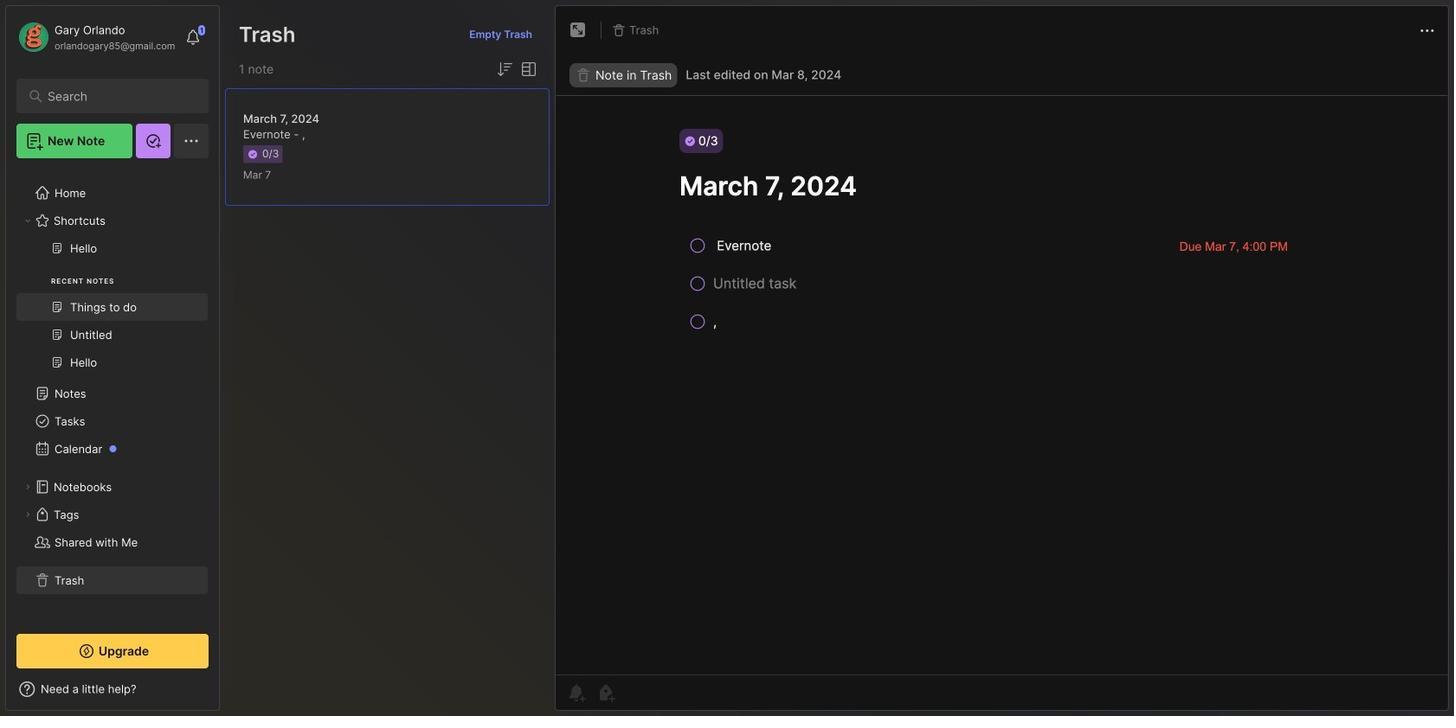 Task type: describe. For each thing, give the bounding box(es) containing it.
Account field
[[16, 20, 175, 55]]

none search field inside main element
[[48, 86, 186, 106]]

More actions field
[[1417, 19, 1438, 41]]

expand tags image
[[23, 510, 33, 520]]

Search text field
[[48, 88, 186, 105]]

tree inside main element
[[6, 169, 219, 619]]

group inside main element
[[16, 235, 208, 387]]

View options field
[[515, 59, 539, 80]]



Task type: locate. For each thing, give the bounding box(es) containing it.
more actions image
[[1417, 20, 1438, 41]]

tree
[[6, 169, 219, 619]]

group
[[16, 235, 208, 387]]

Sort options field
[[494, 59, 515, 80]]

main element
[[0, 0, 225, 717]]

WHAT'S NEW field
[[6, 676, 219, 704]]

add tag image
[[596, 683, 616, 704]]

Note Editor text field
[[556, 95, 1449, 675]]

expand note image
[[568, 20, 589, 41]]

expand notebooks image
[[23, 482, 33, 493]]

note window element
[[555, 5, 1449, 716]]

None search field
[[48, 86, 186, 106]]

add a reminder image
[[566, 683, 587, 704]]

click to collapse image
[[219, 685, 232, 706]]



Task type: vqa. For each thing, say whether or not it's contained in the screenshot.
tab list
no



